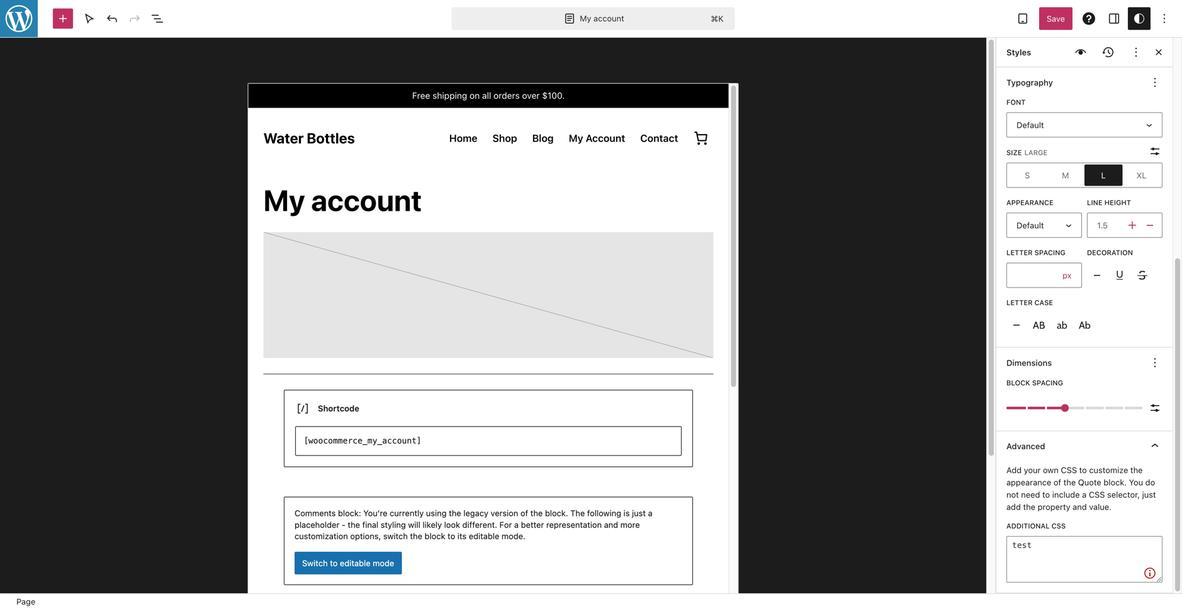 Task type: locate. For each thing, give the bounding box(es) containing it.
0 vertical spatial letter
[[1007, 249, 1033, 257]]

letter left case
[[1007, 299, 1033, 307]]

none image for letter case
[[1009, 318, 1024, 333]]

additional css
[[1007, 522, 1066, 530]]

xl
[[1137, 171, 1147, 180]]

letter for letter case
[[1007, 299, 1033, 307]]

styles image
[[1132, 11, 1147, 26]]

add
[[1007, 502, 1021, 512]]

0 horizontal spatial to
[[1042, 490, 1050, 500]]

0 horizontal spatial the
[[1023, 502, 1036, 512]]

2 vertical spatial the
[[1023, 502, 1036, 512]]

spacing down default popup button
[[1035, 249, 1066, 257]]

Medium button
[[1046, 165, 1085, 186]]

2 horizontal spatial the
[[1131, 466, 1143, 475]]

1 horizontal spatial the
[[1064, 478, 1076, 487]]

line
[[1087, 199, 1103, 207]]

line height
[[1087, 199, 1131, 207]]

none image left uppercase image at the bottom right of page
[[1009, 318, 1024, 333]]

css up of at the bottom right
[[1061, 466, 1077, 475]]

typography options image
[[1148, 75, 1163, 90]]

the down need on the right bottom of page
[[1023, 502, 1036, 512]]

redo image
[[127, 11, 142, 26]]

letter case
[[1007, 299, 1053, 307]]

editor top bar region
[[0, 0, 1182, 38]]

1 vertical spatial letter
[[1007, 299, 1033, 307]]

1 letter from the top
[[1007, 249, 1033, 257]]

my
[[580, 14, 591, 23]]

default
[[1017, 221, 1044, 230]]

tools image
[[82, 11, 97, 26]]

need
[[1021, 490, 1040, 500]]

selector,
[[1107, 490, 1140, 500]]

advanced
[[1007, 442, 1045, 451]]

account
[[594, 14, 624, 23]]

the
[[1131, 466, 1143, 475], [1064, 478, 1076, 487], [1023, 502, 1036, 512]]

height
[[1105, 199, 1131, 207]]

block
[[1007, 379, 1030, 387]]

css down property
[[1052, 522, 1066, 530]]

Small button
[[1008, 165, 1046, 186]]

none image left underline icon
[[1090, 268, 1105, 283]]

1 horizontal spatial to
[[1079, 466, 1087, 475]]

css right a
[[1089, 490, 1105, 500]]

Extra Large button
[[1123, 165, 1161, 186]]

spacing down dimensions
[[1032, 379, 1063, 387]]

default button
[[1007, 213, 1082, 238]]

spacing
[[1035, 249, 1066, 257], [1032, 379, 1063, 387]]

font size option group
[[1007, 163, 1163, 188]]

css
[[1061, 466, 1077, 475], [1089, 490, 1105, 500], [1052, 522, 1066, 530]]

do
[[1145, 478, 1155, 487]]

your
[[1024, 466, 1041, 475]]

include
[[1052, 490, 1080, 500]]

letter spacing
[[1007, 249, 1066, 257]]

toggle block inserter image
[[55, 11, 71, 26]]

1 vertical spatial spacing
[[1032, 379, 1063, 387]]

font
[[1007, 98, 1026, 106]]

0 vertical spatial none image
[[1090, 268, 1105, 283]]

l
[[1101, 171, 1106, 180]]

add
[[1007, 466, 1022, 475]]

you
[[1129, 478, 1143, 487]]

letter for letter spacing
[[1007, 249, 1033, 257]]

1 vertical spatial to
[[1042, 490, 1050, 500]]

1 vertical spatial the
[[1064, 478, 1076, 487]]

0 vertical spatial spacing
[[1035, 249, 1066, 257]]

2 letter from the top
[[1007, 299, 1033, 307]]

letter up letter spacing number field on the top right of the page
[[1007, 249, 1033, 257]]

strikethrough image
[[1135, 268, 1150, 283]]

underline image
[[1112, 268, 1127, 283]]

0 vertical spatial to
[[1079, 466, 1087, 475]]

to up property
[[1042, 490, 1050, 500]]

dimensions options image
[[1148, 355, 1163, 371]]

1 horizontal spatial none image
[[1090, 268, 1105, 283]]

styles actions menu bar
[[1007, 41, 1148, 64]]

none image
[[1090, 268, 1105, 283], [1009, 318, 1024, 333]]

the right of at the bottom right
[[1064, 478, 1076, 487]]

letter
[[1007, 249, 1033, 257], [1007, 299, 1033, 307]]

to
[[1079, 466, 1087, 475], [1042, 490, 1050, 500]]

0 horizontal spatial none image
[[1009, 318, 1024, 333]]

size
[[1007, 148, 1022, 157]]

options image
[[1157, 11, 1172, 26]]

spacing for letter spacing
[[1035, 249, 1066, 257]]

1 vertical spatial none image
[[1009, 318, 1024, 333]]

the up "you" on the right
[[1131, 466, 1143, 475]]

to up quote
[[1079, 466, 1087, 475]]

uppercase image
[[1032, 318, 1047, 333]]

set custom size image
[[1148, 401, 1163, 416]]



Task type: describe. For each thing, give the bounding box(es) containing it.
block.
[[1104, 478, 1127, 487]]

none image for decoration
[[1090, 268, 1105, 283]]

1 vertical spatial css
[[1089, 490, 1105, 500]]

not
[[1007, 490, 1019, 500]]

of
[[1054, 478, 1061, 487]]

2 vertical spatial css
[[1052, 522, 1066, 530]]

style book image
[[1073, 45, 1088, 60]]

dimensions
[[1007, 358, 1052, 368]]

lowercase image
[[1054, 318, 1069, 333]]

capitalize image
[[1077, 318, 1092, 333]]

0 vertical spatial the
[[1131, 466, 1143, 475]]

add your own css to customize the appearance of the quote block. you do not need to include a css selector, just add the property and value.
[[1007, 466, 1156, 512]]

Line height number field
[[1087, 213, 1125, 238]]

close styles image
[[1151, 45, 1166, 60]]

0 vertical spatial css
[[1061, 466, 1077, 475]]

spacing for block spacing
[[1032, 379, 1063, 387]]

Large button
[[1085, 165, 1123, 186]]

undo image
[[104, 11, 120, 26]]

typography
[[1007, 78, 1053, 87]]

revisions image
[[1101, 45, 1116, 60]]

property
[[1038, 502, 1070, 512]]

advanced button
[[996, 432, 1173, 461]]

my account
[[580, 14, 624, 23]]

just
[[1142, 490, 1156, 500]]

more image
[[1129, 45, 1144, 60]]

Letter spacing number field
[[1007, 263, 1057, 288]]

size large
[[1007, 148, 1048, 157]]

site icon image
[[0, 0, 39, 39]]

settings image
[[1107, 11, 1122, 26]]

help image
[[1081, 11, 1097, 26]]

increment image
[[1125, 218, 1140, 233]]

a
[[1082, 490, 1087, 500]]

view image
[[1015, 11, 1030, 26]]

s
[[1025, 171, 1030, 180]]

page
[[16, 597, 35, 606]]

size large element
[[1007, 148, 1048, 157]]

decrement image
[[1142, 218, 1158, 233]]

own
[[1043, 466, 1059, 475]]

case
[[1035, 299, 1053, 307]]

save
[[1047, 14, 1065, 23]]

decoration
[[1087, 249, 1133, 257]]

and
[[1073, 502, 1087, 512]]

styles
[[1007, 47, 1031, 57]]

save button
[[1039, 7, 1073, 30]]

m
[[1062, 171, 1069, 180]]

⌘k
[[711, 14, 724, 23]]

large
[[1025, 148, 1048, 157]]

appearance
[[1007, 199, 1054, 207]]

value.
[[1089, 502, 1112, 512]]

list view image
[[150, 11, 165, 26]]

quote
[[1078, 478, 1101, 487]]

block spacing
[[1007, 379, 1063, 387]]

appearance
[[1007, 478, 1051, 487]]

set custom size image
[[1148, 144, 1163, 159]]

Additional CSS text field
[[1007, 536, 1163, 583]]

additional
[[1007, 522, 1050, 530]]

customize
[[1089, 466, 1128, 475]]



Task type: vqa. For each thing, say whether or not it's contained in the screenshot.
Additional CSS
yes



